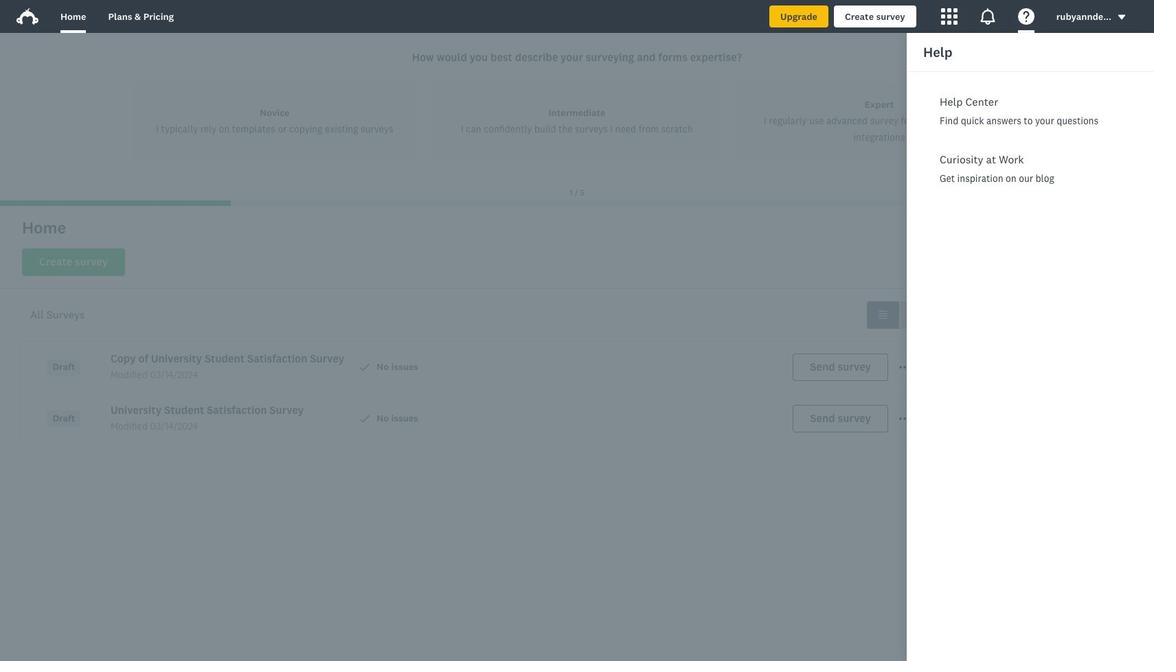 Task type: vqa. For each thing, say whether or not it's contained in the screenshot.
Products icon
yes



Task type: describe. For each thing, give the bounding box(es) containing it.
2 no issues image from the top
[[360, 415, 370, 424]]

2 brand logo image from the top
[[16, 8, 38, 25]]

open menu image for 1st the no issues image
[[900, 366, 911, 369]]

help icon image
[[1018, 8, 1035, 25]]

1 brand logo image from the top
[[16, 5, 38, 27]]

2 dialog from the left
[[907, 33, 1155, 662]]

open menu image for 2nd the no issues image from the top
[[900, 414, 911, 425]]



Task type: locate. For each thing, give the bounding box(es) containing it.
1 open menu image from the top
[[900, 366, 911, 369]]

0 vertical spatial open menu image
[[900, 362, 911, 373]]

open menu image for 1st the no issues image
[[900, 362, 911, 373]]

notification center icon image
[[980, 8, 996, 25]]

group
[[867, 302, 932, 329]]

dialog
[[0, 33, 1155, 206], [907, 33, 1155, 662]]

0 vertical spatial no issues image
[[360, 363, 370, 373]]

products icon image
[[941, 8, 958, 25], [941, 8, 958, 25]]

1 no issues image from the top
[[360, 363, 370, 373]]

1 vertical spatial open menu image
[[900, 414, 911, 425]]

open menu image
[[900, 366, 911, 369], [900, 418, 911, 421]]

1 dialog from the left
[[0, 33, 1155, 206]]

1 vertical spatial no issues image
[[360, 415, 370, 424]]

1 vertical spatial open menu image
[[900, 418, 911, 421]]

2 open menu image from the top
[[900, 418, 911, 421]]

2 open menu image from the top
[[900, 414, 911, 425]]

0 vertical spatial open menu image
[[900, 366, 911, 369]]

brand logo image
[[16, 5, 38, 27], [16, 8, 38, 25]]

1 open menu image from the top
[[900, 362, 911, 373]]

no issues image
[[360, 363, 370, 373], [360, 415, 370, 424]]

open menu image
[[900, 362, 911, 373], [900, 414, 911, 425]]

dropdown arrow icon image
[[1118, 13, 1127, 22], [1119, 15, 1126, 20]]

open menu image for 2nd the no issues image from the top
[[900, 418, 911, 421]]



